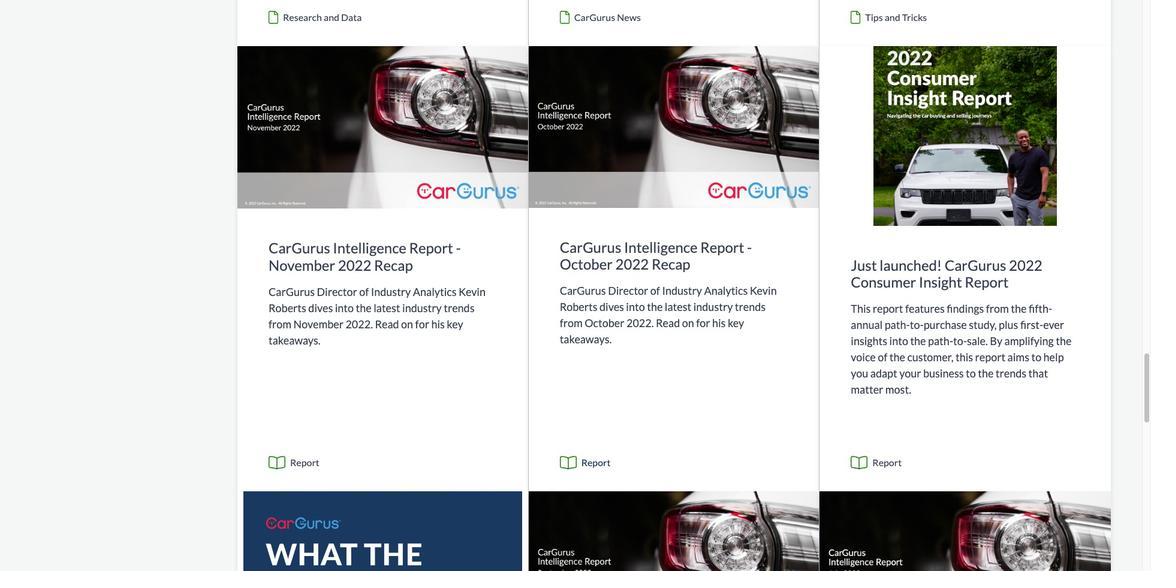 Task type: describe. For each thing, give the bounding box(es) containing it.
voice
[[852, 351, 876, 364]]

of inside the this report features findings from the fifth- annual path-to-purchase study, plus first-ever insights into the path-to-sale. by amplifying the voice of the customer, this report aims to help you adapt your business to the trends that matter most.
[[878, 351, 888, 364]]

trends for cargurus intelligence report - october 2022 recap
[[735, 301, 766, 314]]

cargurus news link
[[529, 0, 820, 46]]

this
[[852, 302, 871, 316]]

tips and tricks link
[[820, 0, 1112, 46]]

customer,
[[908, 351, 954, 364]]

research and data
[[283, 11, 362, 23]]

findings
[[947, 302, 985, 316]]

annual
[[852, 319, 883, 332]]

0 vertical spatial to
[[1032, 351, 1042, 364]]

report inside just launched! cargurus 2022 consumer insight report
[[965, 274, 1009, 291]]

dives for october
[[600, 301, 624, 314]]

just launched! cargurus 2022 consumer insight report
[[852, 256, 1043, 291]]

for for cargurus intelligence report - november 2022 recap
[[416, 318, 430, 331]]

your
[[900, 367, 922, 380]]

the up plus
[[1012, 302, 1027, 316]]

recap for october
[[652, 256, 691, 273]]

cargurus director of industry analytics kevin roberts dives into the latest industry trends from october 2022. read on for his key takeaways.
[[560, 284, 777, 346]]

0 horizontal spatial to-
[[911, 319, 924, 332]]

0 horizontal spatial to
[[966, 367, 977, 380]]

purchase
[[924, 319, 967, 332]]

october inside cargurus director of industry analytics kevin roberts dives into the latest industry trends from october 2022. read on for his key takeaways.
[[585, 317, 625, 330]]

by
[[991, 335, 1003, 348]]

cargurus for cargurus director of industry analytics kevin roberts dives into the latest industry trends from november 2022. read on for his key takeaways.
[[269, 285, 315, 299]]

cargurus for cargurus director of industry analytics kevin roberts dives into the latest industry trends from october 2022. read on for his key takeaways.
[[560, 284, 606, 298]]

report inside cargurus intelligence report - november 2022 recap
[[409, 239, 453, 257]]

fifth-
[[1029, 302, 1053, 316]]

dives for november
[[309, 302, 333, 315]]

his for cargurus intelligence report - october 2022 recap
[[713, 317, 726, 330]]

tips
[[866, 11, 883, 23]]

latest for november
[[374, 302, 401, 315]]

report inside cargurus intelligence report - october 2022 recap
[[701, 239, 745, 256]]

latest for october
[[665, 301, 692, 314]]

read for october
[[656, 317, 680, 330]]

industry for october
[[663, 284, 703, 298]]

help
[[1044, 351, 1065, 364]]

the down ever
[[1057, 335, 1072, 348]]

1 horizontal spatial path-
[[929, 335, 954, 348]]

his for cargurus intelligence report - november 2022 recap
[[432, 318, 445, 331]]

matter
[[852, 383, 884, 397]]

cargurus inside just launched! cargurus 2022 consumer insight report
[[945, 256, 1007, 274]]

read for november
[[375, 318, 399, 331]]

of for november
[[359, 285, 369, 299]]

roberts for cargurus intelligence report - october 2022 recap
[[560, 301, 598, 314]]

cargurus director of industry analytics kevin roberts dives into the latest industry trends from november 2022. read on for his key takeaways.
[[269, 285, 486, 347]]

from inside the this report features findings from the fifth- annual path-to-purchase study, plus first-ever insights into the path-to-sale. by amplifying the voice of the customer, this report aims to help you adapt your business to the trends that matter most.
[[987, 302, 1010, 316]]

on for cargurus intelligence report - october 2022 recap
[[683, 317, 695, 330]]

director for november
[[317, 285, 357, 299]]

insight
[[920, 274, 963, 291]]

2022 for cargurus intelligence report - october 2022 recap
[[616, 256, 649, 273]]

aims
[[1008, 351, 1030, 364]]

on for cargurus intelligence report - november 2022 recap
[[401, 318, 413, 331]]

0 horizontal spatial path-
[[885, 319, 911, 332]]

research and data link
[[238, 0, 528, 46]]



Task type: locate. For each thing, give the bounding box(es) containing it.
- inside cargurus intelligence report - october 2022 recap
[[748, 239, 753, 256]]

latest inside cargurus director of industry analytics kevin roberts dives into the latest industry trends from november 2022. read on for his key takeaways.
[[374, 302, 401, 315]]

and inside "link"
[[324, 11, 340, 23]]

into inside cargurus director of industry analytics kevin roberts dives into the latest industry trends from november 2022. read on for his key takeaways.
[[335, 302, 354, 315]]

0 horizontal spatial industry
[[371, 285, 411, 299]]

0 horizontal spatial for
[[416, 318, 430, 331]]

1 horizontal spatial intelligence
[[625, 239, 698, 256]]

2 horizontal spatial into
[[890, 335, 909, 348]]

to- down features
[[911, 319, 924, 332]]

0 horizontal spatial director
[[317, 285, 357, 299]]

takeaways. for november
[[269, 334, 321, 347]]

intelligence inside cargurus intelligence report - november 2022 recap
[[333, 239, 407, 257]]

2022. inside cargurus director of industry analytics kevin roberts dives into the latest industry trends from november 2022. read on for his key takeaways.
[[346, 318, 373, 331]]

of inside cargurus director of industry analytics kevin roberts dives into the latest industry trends from november 2022. read on for his key takeaways.
[[359, 285, 369, 299]]

cargurus inside cargurus director of industry analytics kevin roberts dives into the latest industry trends from october 2022. read on for his key takeaways.
[[560, 284, 606, 298]]

1 horizontal spatial and
[[885, 11, 901, 23]]

1 horizontal spatial trends
[[735, 301, 766, 314]]

0 horizontal spatial from
[[269, 318, 292, 331]]

roberts
[[560, 301, 598, 314], [269, 302, 306, 315]]

0 horizontal spatial roberts
[[269, 302, 306, 315]]

- for cargurus intelligence report - october 2022 recap
[[748, 239, 753, 256]]

industry inside cargurus director of industry analytics kevin roberts dives into the latest industry trends from october 2022. read on for his key takeaways.
[[663, 284, 703, 298]]

for for cargurus intelligence report - october 2022 recap
[[697, 317, 711, 330]]

just
[[852, 256, 878, 274]]

trends inside cargurus director of industry analytics kevin roberts dives into the latest industry trends from october 2022. read on for his key takeaways.
[[735, 301, 766, 314]]

trends
[[735, 301, 766, 314], [444, 302, 475, 315], [996, 367, 1027, 380]]

1 horizontal spatial on
[[683, 317, 695, 330]]

analytics inside cargurus director of industry analytics kevin roberts dives into the latest industry trends from october 2022. read on for his key takeaways.
[[705, 284, 748, 298]]

from for cargurus intelligence report - october 2022 recap
[[560, 317, 583, 330]]

report down by at right bottom
[[976, 351, 1006, 364]]

you
[[852, 367, 869, 380]]

1 horizontal spatial to-
[[954, 335, 968, 348]]

1 horizontal spatial of
[[651, 284, 660, 298]]

2022 inside just launched! cargurus 2022 consumer insight report
[[1010, 256, 1043, 274]]

1 horizontal spatial director
[[608, 284, 649, 298]]

consumer
[[852, 274, 917, 291]]

recap up cargurus director of industry analytics kevin roberts dives into the latest industry trends from november 2022. read on for his key takeaways.
[[374, 257, 413, 274]]

for inside cargurus director of industry analytics kevin roberts dives into the latest industry trends from october 2022. read on for his key takeaways.
[[697, 317, 711, 330]]

roberts inside cargurus director of industry analytics kevin roberts dives into the latest industry trends from october 2022. read on for his key takeaways.
[[560, 301, 598, 314]]

director for october
[[608, 284, 649, 298]]

0 vertical spatial october
[[560, 256, 613, 273]]

takeaways. for october
[[560, 333, 612, 346]]

1 vertical spatial to-
[[954, 335, 968, 348]]

industry
[[663, 284, 703, 298], [371, 285, 411, 299]]

news
[[617, 11, 641, 23]]

1 horizontal spatial to
[[1032, 351, 1042, 364]]

takeaways. inside cargurus director of industry analytics kevin roberts dives into the latest industry trends from october 2022. read on for his key takeaways.
[[560, 333, 612, 346]]

-
[[748, 239, 753, 256], [456, 239, 461, 257]]

0 horizontal spatial recap
[[374, 257, 413, 274]]

1 horizontal spatial into
[[627, 301, 645, 314]]

his inside cargurus director of industry analytics kevin roberts dives into the latest industry trends from october 2022. read on for his key takeaways.
[[713, 317, 726, 330]]

recap inside cargurus intelligence report - november 2022 recap
[[374, 257, 413, 274]]

the inside cargurus director of industry analytics kevin roberts dives into the latest industry trends from november 2022. read on for his key takeaways.
[[356, 302, 372, 315]]

0 horizontal spatial and
[[324, 11, 340, 23]]

1 horizontal spatial industry
[[694, 301, 733, 314]]

november inside cargurus director of industry analytics kevin roberts dives into the latest industry trends from november 2022. read on for his key takeaways.
[[294, 318, 344, 331]]

this
[[956, 351, 974, 364]]

analytics inside cargurus director of industry analytics kevin roberts dives into the latest industry trends from november 2022. read on for his key takeaways.
[[413, 285, 457, 299]]

from inside cargurus director of industry analytics kevin roberts dives into the latest industry trends from november 2022. read on for his key takeaways.
[[269, 318, 292, 331]]

study,
[[970, 319, 997, 332]]

intelligence for november
[[333, 239, 407, 257]]

to-
[[911, 319, 924, 332], [954, 335, 968, 348]]

1 horizontal spatial from
[[560, 317, 583, 330]]

0 horizontal spatial kevin
[[459, 285, 486, 299]]

0 horizontal spatial read
[[375, 318, 399, 331]]

latest
[[665, 301, 692, 314], [374, 302, 401, 315]]

most.
[[886, 383, 912, 397]]

0 horizontal spatial dives
[[309, 302, 333, 315]]

1 horizontal spatial latest
[[665, 301, 692, 314]]

1 horizontal spatial -
[[748, 239, 753, 256]]

report up annual
[[873, 302, 904, 316]]

1 horizontal spatial kevin
[[750, 284, 777, 298]]

1 horizontal spatial 2022
[[616, 256, 649, 273]]

latest down cargurus intelligence report - november 2022 recap
[[374, 302, 401, 315]]

of
[[651, 284, 660, 298], [359, 285, 369, 299], [878, 351, 888, 364]]

0 vertical spatial path-
[[885, 319, 911, 332]]

into
[[627, 301, 645, 314], [335, 302, 354, 315], [890, 335, 909, 348]]

2022 for cargurus intelligence report - november 2022 recap
[[338, 257, 372, 274]]

into for november
[[335, 302, 354, 315]]

of down cargurus intelligence report - october 2022 recap
[[651, 284, 660, 298]]

0 vertical spatial to-
[[911, 319, 924, 332]]

of for october
[[651, 284, 660, 298]]

0 horizontal spatial of
[[359, 285, 369, 299]]

features
[[906, 302, 945, 316]]

0 vertical spatial november
[[269, 257, 335, 274]]

analytics for cargurus intelligence report - october 2022 recap
[[705, 284, 748, 298]]

cargurus intelligence report - october 2022 recap
[[560, 239, 753, 273]]

october
[[560, 256, 613, 273], [585, 317, 625, 330]]

tips and tricks
[[866, 11, 928, 23]]

cargurus for cargurus news
[[575, 11, 616, 23]]

1 horizontal spatial recap
[[652, 256, 691, 273]]

dives
[[600, 301, 624, 314], [309, 302, 333, 315]]

1 horizontal spatial roberts
[[560, 301, 598, 314]]

1 horizontal spatial report
[[976, 351, 1006, 364]]

first-
[[1021, 319, 1044, 332]]

cargurus intelligence report - november 2022 recap
[[269, 239, 461, 274]]

dives inside cargurus director of industry analytics kevin roberts dives into the latest industry trends from november 2022. read on for his key takeaways.
[[309, 302, 333, 315]]

0 horizontal spatial 2022
[[338, 257, 372, 274]]

into inside the this report features findings from the fifth- annual path-to-purchase study, plus first-ever insights into the path-to-sale. by amplifying the voice of the customer, this report aims to help you adapt your business to the trends that matter most.
[[890, 335, 909, 348]]

2022
[[616, 256, 649, 273], [1010, 256, 1043, 274], [338, 257, 372, 274]]

cargurus for cargurus intelligence report - november 2022 recap
[[269, 239, 330, 257]]

kevin inside cargurus director of industry analytics kevin roberts dives into the latest industry trends from november 2022. read on for his key takeaways.
[[459, 285, 486, 299]]

kevin
[[750, 284, 777, 298], [459, 285, 486, 299]]

0 horizontal spatial on
[[401, 318, 413, 331]]

industry for cargurus intelligence report - november 2022 recap
[[403, 302, 442, 315]]

path- down purchase
[[929, 335, 954, 348]]

read
[[656, 317, 680, 330], [375, 318, 399, 331]]

the up "your"
[[890, 351, 906, 364]]

recap for november
[[374, 257, 413, 274]]

0 horizontal spatial his
[[432, 318, 445, 331]]

industry inside cargurus director of industry analytics kevin roberts dives into the latest industry trends from october 2022. read on for his key takeaways.
[[694, 301, 733, 314]]

2022 inside cargurus intelligence report - october 2022 recap
[[616, 256, 649, 273]]

1 horizontal spatial for
[[697, 317, 711, 330]]

and
[[324, 11, 340, 23], [885, 11, 901, 23]]

takeaways.
[[560, 333, 612, 346], [269, 334, 321, 347]]

1 horizontal spatial takeaways.
[[560, 333, 612, 346]]

2022. inside cargurus director of industry analytics kevin roberts dives into the latest industry trends from october 2022. read on for his key takeaways.
[[627, 317, 654, 330]]

key
[[728, 317, 745, 330], [447, 318, 464, 331]]

ever
[[1044, 319, 1065, 332]]

of up adapt
[[878, 351, 888, 364]]

0 horizontal spatial industry
[[403, 302, 442, 315]]

0 horizontal spatial 2022.
[[346, 318, 373, 331]]

2 horizontal spatial of
[[878, 351, 888, 364]]

of down cargurus intelligence report - november 2022 recap
[[359, 285, 369, 299]]

recap up cargurus director of industry analytics kevin roberts dives into the latest industry trends from october 2022. read on for his key takeaways.
[[652, 256, 691, 273]]

of inside cargurus director of industry analytics kevin roberts dives into the latest industry trends from october 2022. read on for his key takeaways.
[[651, 284, 660, 298]]

to- up this
[[954, 335, 968, 348]]

cargurus news
[[575, 11, 641, 23]]

trends inside cargurus director of industry analytics kevin roberts dives into the latest industry trends from november 2022. read on for his key takeaways.
[[444, 302, 475, 315]]

0 horizontal spatial latest
[[374, 302, 401, 315]]

roberts inside cargurus director of industry analytics kevin roberts dives into the latest industry trends from november 2022. read on for his key takeaways.
[[269, 302, 306, 315]]

read inside cargurus director of industry analytics kevin roberts dives into the latest industry trends from october 2022. read on for his key takeaways.
[[656, 317, 680, 330]]

trends inside the this report features findings from the fifth- annual path-to-purchase study, plus first-ever insights into the path-to-sale. by amplifying the voice of the customer, this report aims to help you adapt your business to the trends that matter most.
[[996, 367, 1027, 380]]

key for cargurus intelligence report - november 2022 recap
[[447, 318, 464, 331]]

2022 inside cargurus intelligence report - november 2022 recap
[[338, 257, 372, 274]]

0 horizontal spatial takeaways.
[[269, 334, 321, 347]]

0 horizontal spatial -
[[456, 239, 461, 257]]

kevin for cargurus intelligence report - october 2022 recap
[[750, 284, 777, 298]]

industry down cargurus intelligence report - october 2022 recap
[[663, 284, 703, 298]]

on inside cargurus director of industry analytics kevin roberts dives into the latest industry trends from october 2022. read on for his key takeaways.
[[683, 317, 695, 330]]

takeaways. inside cargurus director of industry analytics kevin roberts dives into the latest industry trends from november 2022. read on for his key takeaways.
[[269, 334, 321, 347]]

to up that
[[1032, 351, 1042, 364]]

the down sale.
[[979, 367, 994, 380]]

from for cargurus intelligence report - november 2022 recap
[[269, 318, 292, 331]]

1 vertical spatial november
[[294, 318, 344, 331]]

on inside cargurus director of industry analytics kevin roberts dives into the latest industry trends from november 2022. read on for his key takeaways.
[[401, 318, 413, 331]]

insights
[[852, 335, 888, 348]]

director
[[608, 284, 649, 298], [317, 285, 357, 299]]

kevin inside cargurus director of industry analytics kevin roberts dives into the latest industry trends from october 2022. read on for his key takeaways.
[[750, 284, 777, 298]]

0 horizontal spatial analytics
[[413, 285, 457, 299]]

latest inside cargurus director of industry analytics kevin roberts dives into the latest industry trends from october 2022. read on for his key takeaways.
[[665, 301, 692, 314]]

cargurus inside cargurus intelligence report - november 2022 recap
[[269, 239, 330, 257]]

1 vertical spatial to
[[966, 367, 977, 380]]

- for cargurus intelligence report - november 2022 recap
[[456, 239, 461, 257]]

2022.
[[627, 317, 654, 330], [346, 318, 373, 331]]

read inside cargurus director of industry analytics kevin roberts dives into the latest industry trends from november 2022. read on for his key takeaways.
[[375, 318, 399, 331]]

2 horizontal spatial from
[[987, 302, 1010, 316]]

tricks
[[903, 11, 928, 23]]

0 vertical spatial report
[[873, 302, 904, 316]]

2022. for november
[[346, 318, 373, 331]]

director down cargurus intelligence report - october 2022 recap
[[608, 284, 649, 298]]

industry down cargurus intelligence report - november 2022 recap
[[371, 285, 411, 299]]

to
[[1032, 351, 1042, 364], [966, 367, 977, 380]]

1 vertical spatial report
[[976, 351, 1006, 364]]

1 horizontal spatial key
[[728, 317, 745, 330]]

2 and from the left
[[885, 11, 901, 23]]

trends for cargurus intelligence report - november 2022 recap
[[444, 302, 475, 315]]

his inside cargurus director of industry analytics kevin roberts dives into the latest industry trends from november 2022. read on for his key takeaways.
[[432, 318, 445, 331]]

and right tips
[[885, 11, 901, 23]]

0 horizontal spatial intelligence
[[333, 239, 407, 257]]

key inside cargurus director of industry analytics kevin roberts dives into the latest industry trends from november 2022. read on for his key takeaways.
[[447, 318, 464, 331]]

into right "insights"
[[890, 335, 909, 348]]

cargurus
[[575, 11, 616, 23], [560, 239, 622, 256], [269, 239, 330, 257], [945, 256, 1007, 274], [560, 284, 606, 298], [269, 285, 315, 299]]

0 horizontal spatial into
[[335, 302, 354, 315]]

1 horizontal spatial analytics
[[705, 284, 748, 298]]

from
[[987, 302, 1010, 316], [560, 317, 583, 330], [269, 318, 292, 331]]

into down cargurus intelligence report - november 2022 recap
[[335, 302, 354, 315]]

1 horizontal spatial industry
[[663, 284, 703, 298]]

2022. for october
[[627, 317, 654, 330]]

director inside cargurus director of industry analytics kevin roberts dives into the latest industry trends from november 2022. read on for his key takeaways.
[[317, 285, 357, 299]]

november
[[269, 257, 335, 274], [294, 318, 344, 331]]

2 horizontal spatial trends
[[996, 367, 1027, 380]]

kevin for cargurus intelligence report - november 2022 recap
[[459, 285, 486, 299]]

1 vertical spatial path-
[[929, 335, 954, 348]]

the inside cargurus director of industry analytics kevin roberts dives into the latest industry trends from october 2022. read on for his key takeaways.
[[647, 301, 663, 314]]

industry for cargurus intelligence report - october 2022 recap
[[694, 301, 733, 314]]

industry for november
[[371, 285, 411, 299]]

1 vertical spatial october
[[585, 317, 625, 330]]

key inside cargurus director of industry analytics kevin roberts dives into the latest industry trends from october 2022. read on for his key takeaways.
[[728, 317, 745, 330]]

path-
[[885, 319, 911, 332], [929, 335, 954, 348]]

roberts for cargurus intelligence report - november 2022 recap
[[269, 302, 306, 315]]

to down this
[[966, 367, 977, 380]]

and left data
[[324, 11, 340, 23]]

business
[[924, 367, 964, 380]]

for inside cargurus director of industry analytics kevin roberts dives into the latest industry trends from november 2022. read on for his key takeaways.
[[416, 318, 430, 331]]

industry
[[694, 301, 733, 314], [403, 302, 442, 315]]

intelligence inside cargurus intelligence report - october 2022 recap
[[625, 239, 698, 256]]

the up customer,
[[911, 335, 927, 348]]

image to illustrate article content image
[[238, 46, 528, 209], [529, 46, 820, 208], [820, 46, 1112, 226], [238, 492, 528, 572], [529, 492, 820, 572], [820, 492, 1112, 572]]

path- right annual
[[885, 319, 911, 332]]

and for research
[[324, 11, 340, 23]]

sale.
[[968, 335, 989, 348]]

the down cargurus intelligence report - november 2022 recap
[[356, 302, 372, 315]]

into inside cargurus director of industry analytics kevin roberts dives into the latest industry trends from october 2022. read on for his key takeaways.
[[627, 301, 645, 314]]

on
[[683, 317, 695, 330], [401, 318, 413, 331]]

analytics for cargurus intelligence report - november 2022 recap
[[413, 285, 457, 299]]

1 and from the left
[[324, 11, 340, 23]]

october inside cargurus intelligence report - october 2022 recap
[[560, 256, 613, 273]]

this report features findings from the fifth- annual path-to-purchase study, plus first-ever insights into the path-to-sale. by amplifying the voice of the customer, this report aims to help you adapt your business to the trends that matter most.
[[852, 302, 1072, 397]]

cargurus inside cargurus intelligence report - october 2022 recap
[[560, 239, 622, 256]]

his
[[713, 317, 726, 330], [432, 318, 445, 331]]

research
[[283, 11, 322, 23]]

1 horizontal spatial dives
[[600, 301, 624, 314]]

and for tips
[[885, 11, 901, 23]]

the
[[647, 301, 663, 314], [356, 302, 372, 315], [1012, 302, 1027, 316], [911, 335, 927, 348], [1057, 335, 1072, 348], [890, 351, 906, 364], [979, 367, 994, 380]]

amplifying
[[1005, 335, 1055, 348]]

from inside cargurus director of industry analytics kevin roberts dives into the latest industry trends from october 2022. read on for his key takeaways.
[[560, 317, 583, 330]]

adapt
[[871, 367, 898, 380]]

report
[[701, 239, 745, 256], [409, 239, 453, 257], [965, 274, 1009, 291], [290, 457, 320, 469], [582, 457, 611, 469], [873, 457, 902, 469]]

analytics
[[705, 284, 748, 298], [413, 285, 457, 299]]

recap inside cargurus intelligence report - october 2022 recap
[[652, 256, 691, 273]]

for
[[697, 317, 711, 330], [416, 318, 430, 331]]

industry inside cargurus director of industry analytics kevin roberts dives into the latest industry trends from november 2022. read on for his key takeaways.
[[371, 285, 411, 299]]

the down cargurus intelligence report - october 2022 recap
[[647, 301, 663, 314]]

into for october
[[627, 301, 645, 314]]

into down cargurus intelligence report - october 2022 recap
[[627, 301, 645, 314]]

1 horizontal spatial 2022.
[[627, 317, 654, 330]]

0 horizontal spatial report
[[873, 302, 904, 316]]

0 horizontal spatial trends
[[444, 302, 475, 315]]

director down cargurus intelligence report - november 2022 recap
[[317, 285, 357, 299]]

launched!
[[880, 256, 943, 274]]

industry inside cargurus director of industry analytics kevin roberts dives into the latest industry trends from november 2022. read on for his key takeaways.
[[403, 302, 442, 315]]

dives inside cargurus director of industry analytics kevin roberts dives into the latest industry trends from october 2022. read on for his key takeaways.
[[600, 301, 624, 314]]

plus
[[1000, 319, 1019, 332]]

1 horizontal spatial read
[[656, 317, 680, 330]]

intelligence for october
[[625, 239, 698, 256]]

key for cargurus intelligence report - october 2022 recap
[[728, 317, 745, 330]]

director inside cargurus director of industry analytics kevin roberts dives into the latest industry trends from october 2022. read on for his key takeaways.
[[608, 284, 649, 298]]

cargurus for cargurus intelligence report - october 2022 recap
[[560, 239, 622, 256]]

cargurus inside cargurus director of industry analytics kevin roberts dives into the latest industry trends from november 2022. read on for his key takeaways.
[[269, 285, 315, 299]]

2 horizontal spatial 2022
[[1010, 256, 1043, 274]]

that
[[1029, 367, 1049, 380]]

data
[[341, 11, 362, 23]]

- inside cargurus intelligence report - november 2022 recap
[[456, 239, 461, 257]]

latest down cargurus intelligence report - october 2022 recap
[[665, 301, 692, 314]]

report
[[873, 302, 904, 316], [976, 351, 1006, 364]]

november inside cargurus intelligence report - november 2022 recap
[[269, 257, 335, 274]]

1 horizontal spatial his
[[713, 317, 726, 330]]

intelligence
[[625, 239, 698, 256], [333, 239, 407, 257]]

0 horizontal spatial key
[[447, 318, 464, 331]]

recap
[[652, 256, 691, 273], [374, 257, 413, 274]]



Task type: vqa. For each thing, say whether or not it's contained in the screenshot.
into to the right
yes



